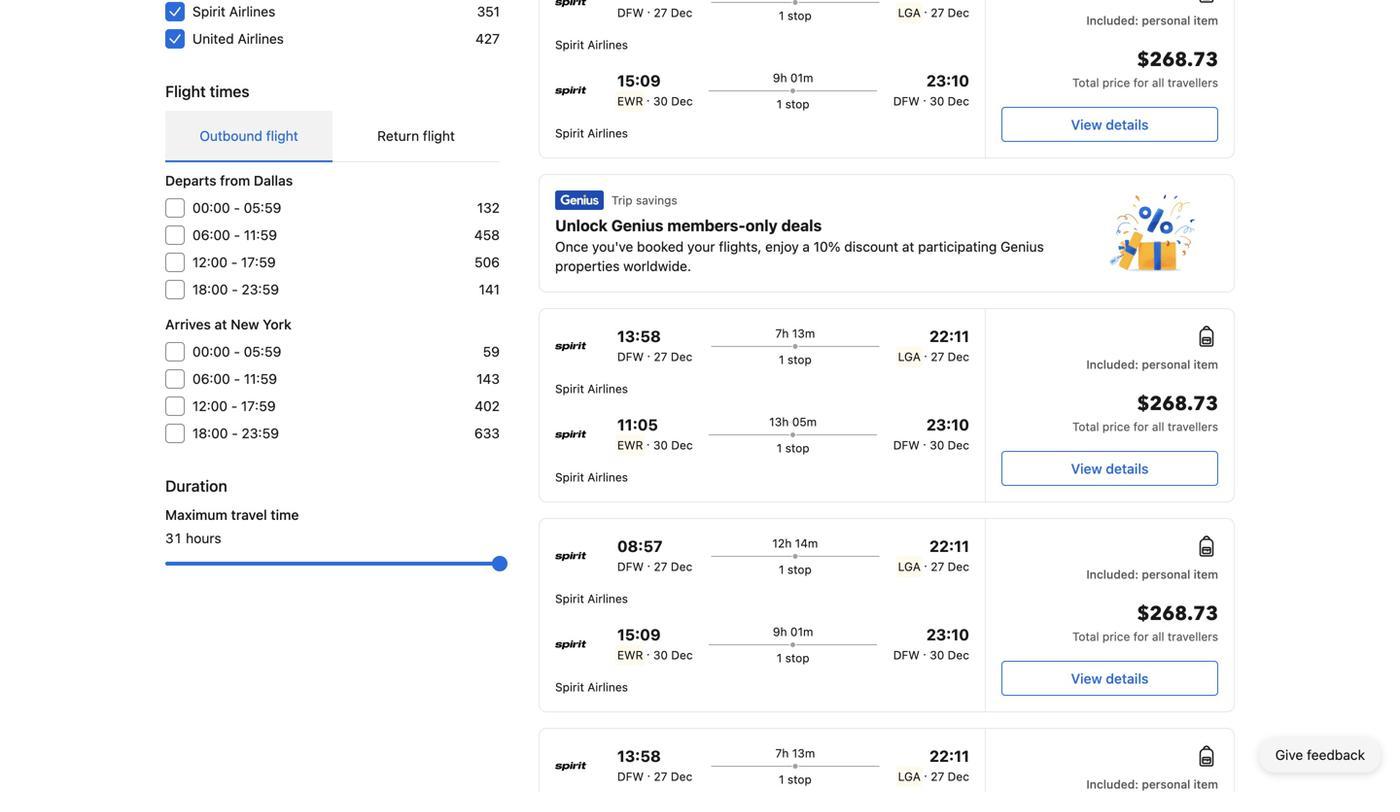 Task type: locate. For each thing, give the bounding box(es) containing it.
1 vertical spatial 7h
[[776, 747, 789, 761]]

york
[[263, 317, 292, 333]]

1 00:00 from the top
[[193, 200, 230, 216]]

1 view from the top
[[1071, 117, 1103, 133]]

airlines
[[229, 3, 275, 19], [238, 31, 284, 47], [588, 38, 628, 52], [588, 126, 628, 140], [588, 382, 628, 396], [588, 471, 628, 484], [588, 592, 628, 606], [588, 681, 628, 694]]

1 horizontal spatial at
[[902, 239, 915, 255]]

flight
[[165, 82, 206, 101]]

arrives
[[165, 317, 211, 333]]

0 vertical spatial 7h 13m
[[776, 327, 815, 340]]

genius right participating
[[1001, 239, 1044, 255]]

1 7h from the top
[[776, 327, 789, 340]]

06:00 - 11:59 for from
[[193, 227, 277, 243]]

3 included: personal item from the top
[[1087, 568, 1219, 582]]

1 horizontal spatial genius
[[1001, 239, 1044, 255]]

1 vertical spatial 06:00
[[193, 371, 230, 387]]

personal
[[1142, 14, 1191, 27], [1142, 358, 1191, 372], [1142, 568, 1191, 582], [1142, 778, 1191, 792]]

1 vertical spatial 22:11 lga . 27 dec
[[898, 537, 970, 574]]

00:00 - 05:59 down from
[[193, 200, 281, 216]]

2 vertical spatial 22:11 lga . 27 dec
[[898, 747, 970, 784]]

15:09 down 08:57 dfw . 27 dec
[[618, 626, 661, 644]]

- for 132
[[234, 200, 240, 216]]

00:00 down arrives at new york
[[193, 344, 230, 360]]

3 22:11 lga . 27 dec from the top
[[898, 747, 970, 784]]

flight inside button
[[423, 128, 455, 144]]

included: for 13:58
[[1087, 358, 1139, 372]]

outbound flight button
[[165, 111, 333, 161]]

flight for outbound flight
[[266, 128, 298, 144]]

3 total from the top
[[1073, 630, 1100, 644]]

23:59 up 'travel'
[[242, 426, 279, 442]]

12:00 up duration
[[193, 398, 228, 414]]

18:00 for arrives
[[193, 426, 228, 442]]

0 vertical spatial price
[[1103, 76, 1131, 89]]

2 vertical spatial $268.73 total price for all travellers
[[1073, 601, 1219, 644]]

lga
[[898, 6, 921, 19], [898, 350, 921, 364], [898, 560, 921, 574], [898, 770, 921, 784]]

15:09
[[618, 71, 661, 90], [618, 626, 661, 644]]

3 $268.73 from the top
[[1137, 601, 1219, 628]]

15:09 ewr . 30 dec down dfw . 27 dec at top left
[[618, 71, 693, 108]]

3 $268.73 total price for all travellers from the top
[[1073, 601, 1219, 644]]

0 vertical spatial at
[[902, 239, 915, 255]]

2 $268.73 total price for all travellers from the top
[[1073, 391, 1219, 434]]

travellers
[[1168, 76, 1219, 89], [1168, 420, 1219, 434], [1168, 630, 1219, 644]]

0 vertical spatial 22:11
[[930, 327, 970, 346]]

12:00 - 17:59 down arrives at new york
[[193, 398, 276, 414]]

personal for dfw
[[1142, 14, 1191, 27]]

2 included: from the top
[[1087, 358, 1139, 372]]

2 vertical spatial for
[[1134, 630, 1149, 644]]

0 vertical spatial 17:59
[[241, 254, 276, 270]]

0 vertical spatial 9h 01m
[[773, 71, 814, 85]]

13:58 dfw . 27 dec
[[618, 327, 693, 364], [618, 747, 693, 784]]

0 vertical spatial 23:59
[[242, 282, 279, 298]]

view
[[1071, 117, 1103, 133], [1071, 461, 1103, 477], [1071, 671, 1103, 687]]

genius
[[612, 216, 664, 235], [1001, 239, 1044, 255]]

item for 13:58
[[1194, 358, 1219, 372]]

1 vertical spatial ewr
[[618, 439, 643, 452]]

total for 13:58
[[1073, 420, 1100, 434]]

0 vertical spatial 18:00 - 23:59
[[193, 282, 279, 298]]

1 included: personal item from the top
[[1087, 14, 1219, 27]]

59
[[483, 344, 500, 360]]

1 vertical spatial 13m
[[792, 747, 815, 761]]

23:59 for dallas
[[242, 282, 279, 298]]

1 included: from the top
[[1087, 14, 1139, 27]]

0 vertical spatial details
[[1106, 117, 1149, 133]]

2 01m from the top
[[791, 625, 814, 639]]

05:59 down the 'dallas'
[[244, 200, 281, 216]]

1 17:59 from the top
[[241, 254, 276, 270]]

return flight
[[378, 128, 455, 144]]

genius image
[[555, 191, 604, 210], [555, 191, 604, 210], [1110, 195, 1195, 272]]

2 vertical spatial view details button
[[1002, 661, 1219, 696]]

1 vertical spatial 05:59
[[244, 344, 281, 360]]

total for 08:57
[[1073, 630, 1100, 644]]

4 lga from the top
[[898, 770, 921, 784]]

3 ewr from the top
[[618, 649, 643, 662]]

2 12:00 - 17:59 from the top
[[193, 398, 276, 414]]

2 9h 01m from the top
[[773, 625, 814, 639]]

2 $268.73 from the top
[[1137, 391, 1219, 418]]

flight inside button
[[266, 128, 298, 144]]

3 view details from the top
[[1071, 671, 1149, 687]]

dfw inside dfw . 27 dec
[[618, 6, 644, 19]]

2 15:09 ewr . 30 dec from the top
[[618, 626, 693, 662]]

at inside 'unlock genius members-only deals once you've booked your flights, enjoy a 10% discount at participating genius properties worldwide.'
[[902, 239, 915, 255]]

11:05 ewr . 30 dec
[[618, 416, 693, 452]]

3 details from the top
[[1106, 671, 1149, 687]]

141
[[479, 282, 500, 298]]

dec
[[671, 6, 693, 19], [948, 6, 970, 19], [671, 94, 693, 108], [948, 94, 970, 108], [671, 350, 693, 364], [948, 350, 970, 364], [671, 439, 693, 452], [948, 439, 970, 452], [671, 560, 693, 574], [948, 560, 970, 574], [671, 649, 693, 662], [948, 649, 970, 662], [671, 770, 693, 784], [948, 770, 970, 784]]

13h
[[770, 415, 789, 429]]

2 vertical spatial travellers
[[1168, 630, 1219, 644]]

ewr
[[618, 94, 643, 108], [618, 439, 643, 452], [618, 649, 643, 662]]

0 vertical spatial view
[[1071, 117, 1103, 133]]

return
[[378, 128, 419, 144]]

total
[[1073, 76, 1100, 89], [1073, 420, 1100, 434], [1073, 630, 1100, 644]]

7h 13m
[[776, 327, 815, 340], [776, 747, 815, 761]]

$268.73
[[1137, 47, 1219, 73], [1137, 391, 1219, 418], [1137, 601, 1219, 628]]

2 total from the top
[[1073, 420, 1100, 434]]

trip savings
[[612, 194, 678, 207]]

13:58
[[618, 327, 661, 346], [618, 747, 661, 766]]

17:59 for dallas
[[241, 254, 276, 270]]

3 price from the top
[[1103, 630, 1131, 644]]

05:59 down york
[[244, 344, 281, 360]]

23:10 dfw . 30 dec for 08:57
[[894, 626, 970, 662]]

0 vertical spatial 12:00 - 17:59
[[193, 254, 276, 270]]

1 vertical spatial travellers
[[1168, 420, 1219, 434]]

0 vertical spatial travellers
[[1168, 76, 1219, 89]]

included: personal item for 08:57
[[1087, 568, 1219, 582]]

2 vertical spatial 23:10
[[927, 626, 970, 644]]

3 included: from the top
[[1087, 568, 1139, 582]]

0 vertical spatial 18:00
[[193, 282, 228, 298]]

2 for from the top
[[1134, 420, 1149, 434]]

05:59
[[244, 200, 281, 216], [244, 344, 281, 360]]

for for 08:57
[[1134, 630, 1149, 644]]

00:00 down departs from dallas
[[193, 200, 230, 216]]

2 travellers from the top
[[1168, 420, 1219, 434]]

23:10 for 13:58
[[927, 416, 970, 434]]

15:09 for 08:57
[[618, 626, 661, 644]]

worldwide.
[[624, 258, 692, 274]]

1 vertical spatial 23:59
[[242, 426, 279, 442]]

1 vertical spatial 23:10
[[927, 416, 970, 434]]

0 vertical spatial total
[[1073, 76, 1100, 89]]

06:00 down departs from dallas
[[193, 227, 230, 243]]

12:00 for departs
[[193, 254, 228, 270]]

duration
[[165, 477, 227, 496]]

- for 458
[[234, 227, 240, 243]]

1 $268.73 from the top
[[1137, 47, 1219, 73]]

2 17:59 from the top
[[241, 398, 276, 414]]

1 9h from the top
[[773, 71, 787, 85]]

stop
[[788, 9, 812, 22], [786, 97, 810, 111], [788, 353, 812, 367], [786, 442, 810, 455], [788, 563, 812, 577], [786, 652, 810, 665], [788, 773, 812, 787]]

17:59
[[241, 254, 276, 270], [241, 398, 276, 414]]

132
[[477, 200, 500, 216]]

outbound
[[200, 128, 263, 144]]

0 vertical spatial 06:00 - 11:59
[[193, 227, 277, 243]]

ewr for dfw
[[618, 94, 643, 108]]

0 vertical spatial 00:00
[[193, 200, 230, 216]]

0 vertical spatial all
[[1152, 76, 1165, 89]]

12h 14m
[[773, 537, 818, 551]]

3 23:10 from the top
[[927, 626, 970, 644]]

dfw
[[618, 6, 644, 19], [894, 94, 920, 108], [618, 350, 644, 364], [894, 439, 920, 452], [618, 560, 644, 574], [894, 649, 920, 662], [618, 770, 644, 784]]

view details button for 13:58
[[1002, 451, 1219, 486]]

18:00 up duration
[[193, 426, 228, 442]]

30
[[653, 94, 668, 108], [930, 94, 945, 108], [653, 439, 668, 452], [930, 439, 945, 452], [653, 649, 668, 662], [930, 649, 945, 662]]

1 vertical spatial price
[[1103, 420, 1131, 434]]

1 vertical spatial 18:00
[[193, 426, 228, 442]]

1 11:59 from the top
[[244, 227, 277, 243]]

spirit airlines
[[193, 3, 275, 19], [555, 38, 628, 52], [555, 126, 628, 140], [555, 382, 628, 396], [555, 471, 628, 484], [555, 592, 628, 606], [555, 681, 628, 694]]

view details button for 08:57
[[1002, 661, 1219, 696]]

3 view details button from the top
[[1002, 661, 1219, 696]]

1 vertical spatial view details button
[[1002, 451, 1219, 486]]

18:00 for departs
[[193, 282, 228, 298]]

2 vertical spatial 22:11
[[930, 747, 970, 766]]

1 06:00 - 11:59 from the top
[[193, 227, 277, 243]]

1 vertical spatial 7h 13m
[[776, 747, 815, 761]]

23:10
[[927, 71, 970, 90], [927, 416, 970, 434], [927, 626, 970, 644]]

06:00 - 11:59
[[193, 227, 277, 243], [193, 371, 277, 387]]

dec inside dfw . 27 dec
[[671, 6, 693, 19]]

give feedback button
[[1260, 738, 1381, 773]]

1 01m from the top
[[791, 71, 814, 85]]

12:00
[[193, 254, 228, 270], [193, 398, 228, 414]]

2 9h from the top
[[773, 625, 787, 639]]

1 vertical spatial 9h
[[773, 625, 787, 639]]

1 horizontal spatial flight
[[423, 128, 455, 144]]

0 vertical spatial 00:00 - 05:59
[[193, 200, 281, 216]]

included: personal item
[[1087, 14, 1219, 27], [1087, 358, 1219, 372], [1087, 568, 1219, 582], [1087, 778, 1219, 792]]

1 flight from the left
[[266, 128, 298, 144]]

22:11 for 15:09
[[930, 537, 970, 556]]

1 05:59 from the top
[[244, 200, 281, 216]]

12:00 - 17:59 for from
[[193, 254, 276, 270]]

2 vertical spatial details
[[1106, 671, 1149, 687]]

genius down trip savings
[[612, 216, 664, 235]]

1 vertical spatial 01m
[[791, 625, 814, 639]]

dallas
[[254, 173, 293, 189]]

flight
[[266, 128, 298, 144], [423, 128, 455, 144]]

1 23:59 from the top
[[242, 282, 279, 298]]

2 vertical spatial ewr
[[618, 649, 643, 662]]

. inside lga . 27 dec
[[924, 2, 928, 16]]

for
[[1134, 76, 1149, 89], [1134, 420, 1149, 434], [1134, 630, 1149, 644]]

1 personal from the top
[[1142, 14, 1191, 27]]

lga inside lga . 27 dec
[[898, 6, 921, 19]]

1 12:00 from the top
[[193, 254, 228, 270]]

tab list
[[165, 111, 500, 163]]

0 vertical spatial 7h
[[776, 327, 789, 340]]

- for 141
[[232, 282, 238, 298]]

price for 13:58
[[1103, 420, 1131, 434]]

15:09 ewr . 30 dec down 08:57 dfw . 27 dec
[[618, 626, 693, 662]]

1 vertical spatial view details
[[1071, 461, 1149, 477]]

15:09 for dfw
[[618, 71, 661, 90]]

ewr inside the 11:05 ewr . 30 dec
[[618, 439, 643, 452]]

1 vertical spatial details
[[1106, 461, 1149, 477]]

1 view details button from the top
[[1002, 107, 1219, 142]]

3 item from the top
[[1194, 568, 1219, 582]]

00:00 - 05:59 down new
[[193, 344, 281, 360]]

1 vertical spatial 17:59
[[241, 398, 276, 414]]

at right discount
[[902, 239, 915, 255]]

18:00 - 23:59 up arrives at new york
[[193, 282, 279, 298]]

0 horizontal spatial genius
[[612, 216, 664, 235]]

06:00 - 11:59 for at
[[193, 371, 277, 387]]

1 vertical spatial 06:00 - 11:59
[[193, 371, 277, 387]]

2 vertical spatial $268.73
[[1137, 601, 1219, 628]]

details
[[1106, 117, 1149, 133], [1106, 461, 1149, 477], [1106, 671, 1149, 687]]

- for 506
[[231, 254, 238, 270]]

18:00 - 23:59 for from
[[193, 282, 279, 298]]

0 vertical spatial view details
[[1071, 117, 1149, 133]]

0 vertical spatial 15:09
[[618, 71, 661, 90]]

1 22:11 lga . 27 dec from the top
[[898, 327, 970, 364]]

trip
[[612, 194, 633, 207]]

enjoy
[[766, 239, 799, 255]]

1 price from the top
[[1103, 76, 1131, 89]]

01m for dfw
[[791, 71, 814, 85]]

included: personal item for dfw
[[1087, 14, 1219, 27]]

3 view from the top
[[1071, 671, 1103, 687]]

1 vertical spatial $268.73 total price for all travellers
[[1073, 391, 1219, 434]]

2 23:59 from the top
[[242, 426, 279, 442]]

12:00 up arrives at new york
[[193, 254, 228, 270]]

2 12:00 from the top
[[193, 398, 228, 414]]

1 06:00 from the top
[[193, 227, 230, 243]]

maximum travel time 31 hours
[[165, 507, 299, 547]]

1 vertical spatial view
[[1071, 461, 1103, 477]]

.
[[647, 2, 651, 16], [924, 2, 928, 16], [647, 90, 650, 104], [923, 90, 927, 104], [647, 346, 651, 360], [924, 346, 928, 360], [647, 435, 650, 448], [923, 435, 927, 448], [647, 556, 651, 570], [924, 556, 928, 570], [647, 645, 650, 658], [923, 645, 927, 658], [647, 766, 651, 780], [924, 766, 928, 780]]

2 05:59 from the top
[[244, 344, 281, 360]]

23:59 up new
[[242, 282, 279, 298]]

item for 08:57
[[1194, 568, 1219, 582]]

0 vertical spatial 12:00
[[193, 254, 228, 270]]

2 vertical spatial total
[[1073, 630, 1100, 644]]

view for 08:57
[[1071, 671, 1103, 687]]

view details for 13:58
[[1071, 461, 1149, 477]]

1 23:10 from the top
[[927, 71, 970, 90]]

1 vertical spatial 22:11
[[930, 537, 970, 556]]

travellers for 08:57
[[1168, 630, 1219, 644]]

143
[[477, 371, 500, 387]]

1 vertical spatial 12:00 - 17:59
[[193, 398, 276, 414]]

0 vertical spatial 06:00
[[193, 227, 230, 243]]

1 vertical spatial 9h 01m
[[773, 625, 814, 639]]

1 vertical spatial $268.73
[[1137, 391, 1219, 418]]

3 23:10 dfw . 30 dec from the top
[[894, 626, 970, 662]]

2 ewr from the top
[[618, 439, 643, 452]]

4 included: from the top
[[1087, 778, 1139, 792]]

1 vertical spatial 15:09 ewr . 30 dec
[[618, 626, 693, 662]]

2 06:00 - 11:59 from the top
[[193, 371, 277, 387]]

3 travellers from the top
[[1168, 630, 1219, 644]]

17:59 up new
[[241, 254, 276, 270]]

at left new
[[215, 317, 227, 333]]

17:59 down new
[[241, 398, 276, 414]]

details for 08:57
[[1106, 671, 1149, 687]]

0 vertical spatial 15:09 ewr . 30 dec
[[618, 71, 693, 108]]

3 for from the top
[[1134, 630, 1149, 644]]

2 18:00 from the top
[[193, 426, 228, 442]]

flight right return
[[423, 128, 455, 144]]

2 7h 13m from the top
[[776, 747, 815, 761]]

included: for 08:57
[[1087, 568, 1139, 582]]

2 view details button from the top
[[1002, 451, 1219, 486]]

1 9h 01m from the top
[[773, 71, 814, 85]]

22:11 lga . 27 dec
[[898, 327, 970, 364], [898, 537, 970, 574], [898, 747, 970, 784]]

view details
[[1071, 117, 1149, 133], [1071, 461, 1149, 477], [1071, 671, 1149, 687]]

a
[[803, 239, 810, 255]]

2 vertical spatial view details
[[1071, 671, 1149, 687]]

1 15:09 ewr . 30 dec from the top
[[618, 71, 693, 108]]

2 vertical spatial all
[[1152, 630, 1165, 644]]

$268.73 total price for all travellers
[[1073, 47, 1219, 89], [1073, 391, 1219, 434], [1073, 601, 1219, 644]]

2 details from the top
[[1106, 461, 1149, 477]]

1 vertical spatial 18:00 - 23:59
[[193, 426, 279, 442]]

06:00 - 11:59 down arrives at new york
[[193, 371, 277, 387]]

2 15:09 from the top
[[618, 626, 661, 644]]

23:10 for 08:57
[[927, 626, 970, 644]]

0 vertical spatial 23:10
[[927, 71, 970, 90]]

9h for dfw
[[773, 71, 787, 85]]

1 vertical spatial 15:09
[[618, 626, 661, 644]]

0 vertical spatial $268.73
[[1137, 47, 1219, 73]]

2 13:58 from the top
[[618, 747, 661, 766]]

1 vertical spatial total
[[1073, 420, 1100, 434]]

booked
[[637, 239, 684, 255]]

0 vertical spatial 23:10 dfw . 30 dec
[[894, 71, 970, 108]]

1 00:00 - 05:59 from the top
[[193, 200, 281, 216]]

1 vertical spatial 23:10 dfw . 30 dec
[[894, 416, 970, 452]]

1 vertical spatial all
[[1152, 420, 1165, 434]]

1 22:11 from the top
[[930, 327, 970, 346]]

11:05
[[618, 416, 658, 434]]

1 vertical spatial 11:59
[[244, 371, 277, 387]]

633
[[475, 426, 500, 442]]

1 vertical spatial at
[[215, 317, 227, 333]]

0 horizontal spatial flight
[[266, 128, 298, 144]]

2 price from the top
[[1103, 420, 1131, 434]]

2 11:59 from the top
[[244, 371, 277, 387]]

1 vertical spatial 12:00
[[193, 398, 228, 414]]

2 all from the top
[[1152, 420, 1165, 434]]

11:59 down the 'dallas'
[[244, 227, 277, 243]]

0 vertical spatial $268.73 total price for all travellers
[[1073, 47, 1219, 89]]

0 vertical spatial 11:59
[[244, 227, 277, 243]]

2 06:00 from the top
[[193, 371, 230, 387]]

06:00
[[193, 227, 230, 243], [193, 371, 230, 387]]

- for 402
[[231, 398, 238, 414]]

0 horizontal spatial at
[[215, 317, 227, 333]]

9h 01m for 08:57
[[773, 625, 814, 639]]

2 22:11 lga . 27 dec from the top
[[898, 537, 970, 574]]

flights,
[[719, 239, 762, 255]]

flight up the 'dallas'
[[266, 128, 298, 144]]

at
[[902, 239, 915, 255], [215, 317, 227, 333]]

0 vertical spatial 22:11 lga . 27 dec
[[898, 327, 970, 364]]

0 vertical spatial view details button
[[1002, 107, 1219, 142]]

12:00 - 17:59 for at
[[193, 398, 276, 414]]

27
[[654, 6, 668, 19], [931, 6, 945, 19], [654, 350, 668, 364], [931, 350, 945, 364], [654, 560, 668, 574], [931, 560, 945, 574], [654, 770, 668, 784], [931, 770, 945, 784]]

0 vertical spatial 13:58
[[618, 327, 661, 346]]

1 12:00 - 17:59 from the top
[[193, 254, 276, 270]]

price
[[1103, 76, 1131, 89], [1103, 420, 1131, 434], [1103, 630, 1131, 644]]

0 vertical spatial 9h
[[773, 71, 787, 85]]

time
[[271, 507, 299, 523]]

18:00 up arrives at new york
[[193, 282, 228, 298]]

2 flight from the left
[[423, 128, 455, 144]]

2 vertical spatial 23:10 dfw . 30 dec
[[894, 626, 970, 662]]

4 included: personal item from the top
[[1087, 778, 1219, 792]]

2 18:00 - 23:59 from the top
[[193, 426, 279, 442]]

all for 13:58
[[1152, 420, 1165, 434]]

12:00 - 17:59 up arrives at new york
[[193, 254, 276, 270]]

2 00:00 from the top
[[193, 344, 230, 360]]

1 18:00 - 23:59 from the top
[[193, 282, 279, 298]]

2 vertical spatial view
[[1071, 671, 1103, 687]]

1 vertical spatial 13:58
[[618, 747, 661, 766]]

3 personal from the top
[[1142, 568, 1191, 582]]

1 ewr from the top
[[618, 94, 643, 108]]

1 18:00 from the top
[[193, 282, 228, 298]]

06:00 for departs
[[193, 227, 230, 243]]

0 vertical spatial for
[[1134, 76, 1149, 89]]

. inside dfw . 27 dec
[[647, 2, 651, 16]]

dec inside 08:57 dfw . 27 dec
[[671, 560, 693, 574]]

06:00 down arrives at new york
[[193, 371, 230, 387]]

13h 05m
[[770, 415, 817, 429]]

0 vertical spatial genius
[[612, 216, 664, 235]]

tab list containing outbound flight
[[165, 111, 500, 163]]

- for 59
[[234, 344, 240, 360]]

return flight button
[[333, 111, 500, 161]]

18:00 - 23:59 up duration
[[193, 426, 279, 442]]

0 vertical spatial 13:58 dfw . 27 dec
[[618, 327, 693, 364]]

2 23:10 dfw . 30 dec from the top
[[894, 416, 970, 452]]

7h
[[776, 327, 789, 340], [776, 747, 789, 761]]

1
[[779, 9, 784, 22], [777, 97, 782, 111], [779, 353, 784, 367], [777, 442, 782, 455], [779, 563, 784, 577], [777, 652, 782, 665], [779, 773, 784, 787]]

personal for 08:57
[[1142, 568, 1191, 582]]

9h 01m
[[773, 71, 814, 85], [773, 625, 814, 639]]

0 vertical spatial ewr
[[618, 94, 643, 108]]

item
[[1194, 14, 1219, 27], [1194, 358, 1219, 372], [1194, 568, 1219, 582], [1194, 778, 1219, 792]]

9h
[[773, 71, 787, 85], [773, 625, 787, 639]]

2 view from the top
[[1071, 461, 1103, 477]]

0 vertical spatial 01m
[[791, 71, 814, 85]]

11:59 down new
[[244, 371, 277, 387]]

23:10 dfw . 30 dec
[[894, 71, 970, 108], [894, 416, 970, 452], [894, 626, 970, 662]]

15:09 ewr . 30 dec
[[618, 71, 693, 108], [618, 626, 693, 662]]

2 view details from the top
[[1071, 461, 1149, 477]]

view details button
[[1002, 107, 1219, 142], [1002, 451, 1219, 486], [1002, 661, 1219, 696]]

2 vertical spatial price
[[1103, 630, 1131, 644]]

0 vertical spatial 05:59
[[244, 200, 281, 216]]

2 22:11 from the top
[[930, 537, 970, 556]]

06:00 - 11:59 down from
[[193, 227, 277, 243]]

1 vertical spatial for
[[1134, 420, 1149, 434]]

travel
[[231, 507, 267, 523]]

15:09 down dfw . 27 dec at top left
[[618, 71, 661, 90]]

0 vertical spatial 13m
[[792, 327, 815, 340]]

personal for 13:58
[[1142, 358, 1191, 372]]

all
[[1152, 76, 1165, 89], [1152, 420, 1165, 434], [1152, 630, 1165, 644]]

1 vertical spatial 13:58 dfw . 27 dec
[[618, 747, 693, 784]]



Task type: describe. For each thing, give the bounding box(es) containing it.
05m
[[792, 415, 817, 429]]

27 inside 08:57 dfw . 27 dec
[[654, 560, 668, 574]]

departs from dallas
[[165, 173, 293, 189]]

9h for 08:57
[[773, 625, 787, 639]]

. inside the 11:05 ewr . 30 dec
[[647, 435, 650, 448]]

ewr for 13:58
[[618, 439, 643, 452]]

from
[[220, 173, 250, 189]]

$268.73 total price for all travellers for 13:58
[[1073, 391, 1219, 434]]

only
[[746, 216, 778, 235]]

arrives at new york
[[165, 317, 292, 333]]

deals
[[782, 216, 822, 235]]

458
[[474, 227, 500, 243]]

properties
[[555, 258, 620, 274]]

1 13m from the top
[[792, 327, 815, 340]]

2 lga from the top
[[898, 350, 921, 364]]

08:57
[[618, 537, 663, 556]]

included: personal item for 13:58
[[1087, 358, 1219, 372]]

2 13:58 dfw . 27 dec from the top
[[618, 747, 693, 784]]

05:59 for dallas
[[244, 200, 281, 216]]

1 view details from the top
[[1071, 117, 1149, 133]]

3 22:11 from the top
[[930, 747, 970, 766]]

dfw inside 08:57 dfw . 27 dec
[[618, 560, 644, 574]]

ewr for 08:57
[[618, 649, 643, 662]]

lga . 27 dec
[[898, 2, 970, 19]]

27 inside dfw . 27 dec
[[654, 6, 668, 19]]

17:59 for new
[[241, 398, 276, 414]]

08:57 dfw . 27 dec
[[618, 537, 693, 574]]

maximum
[[165, 507, 228, 523]]

times
[[210, 82, 250, 101]]

united airlines
[[193, 31, 284, 47]]

- for 143
[[234, 371, 240, 387]]

$268.73 for 13:58
[[1137, 391, 1219, 418]]

15:09 ewr . 30 dec for 08:57
[[618, 626, 693, 662]]

00:00 - 05:59 for at
[[193, 344, 281, 360]]

1 23:10 dfw . 30 dec from the top
[[894, 71, 970, 108]]

1 $268.73 total price for all travellers from the top
[[1073, 47, 1219, 89]]

outbound flight
[[200, 128, 298, 144]]

12:00 for arrives
[[193, 398, 228, 414]]

1 total from the top
[[1073, 76, 1100, 89]]

unlock
[[555, 216, 608, 235]]

give feedback
[[1276, 747, 1366, 764]]

506
[[475, 254, 500, 270]]

new
[[231, 317, 259, 333]]

00:00 for arrives
[[193, 344, 230, 360]]

1 details from the top
[[1106, 117, 1149, 133]]

details for 13:58
[[1106, 461, 1149, 477]]

view for 13:58
[[1071, 461, 1103, 477]]

1 all from the top
[[1152, 76, 1165, 89]]

all for 08:57
[[1152, 630, 1165, 644]]

included: for dfw
[[1087, 14, 1139, 27]]

your
[[688, 239, 715, 255]]

11:59 for new
[[244, 371, 277, 387]]

15:09 ewr . 30 dec for dfw
[[618, 71, 693, 108]]

1 13:58 dfw . 27 dec from the top
[[618, 327, 693, 364]]

feedback
[[1307, 747, 1366, 764]]

22:11 lga . 27 dec for 11:05
[[898, 327, 970, 364]]

06:00 for arrives
[[193, 371, 230, 387]]

4 item from the top
[[1194, 778, 1219, 792]]

view details for 08:57
[[1071, 671, 1149, 687]]

1 13:58 from the top
[[618, 327, 661, 346]]

01m for 08:57
[[791, 625, 814, 639]]

flight times
[[165, 82, 250, 101]]

dfw . 27 dec
[[618, 2, 693, 19]]

9h 01m for dfw
[[773, 71, 814, 85]]

united
[[193, 31, 234, 47]]

savings
[[636, 194, 678, 207]]

discount
[[845, 239, 899, 255]]

dec inside lga . 27 dec
[[948, 6, 970, 19]]

item for dfw
[[1194, 14, 1219, 27]]

31
[[165, 531, 182, 547]]

- for 633
[[232, 426, 238, 442]]

participating
[[918, 239, 997, 255]]

1 7h 13m from the top
[[776, 327, 815, 340]]

00:00 - 05:59 for from
[[193, 200, 281, 216]]

22:11 for 11:05
[[930, 327, 970, 346]]

1 for from the top
[[1134, 76, 1149, 89]]

you've
[[592, 239, 633, 255]]

travellers for 13:58
[[1168, 420, 1219, 434]]

departs
[[165, 173, 216, 189]]

once
[[555, 239, 589, 255]]

unlock genius members-only deals once you've booked your flights, enjoy a 10% discount at participating genius properties worldwide.
[[555, 216, 1044, 274]]

price for 08:57
[[1103, 630, 1131, 644]]

12h
[[773, 537, 792, 551]]

$268.73 for 08:57
[[1137, 601, 1219, 628]]

members-
[[667, 216, 746, 235]]

dec inside the 11:05 ewr . 30 dec
[[671, 439, 693, 452]]

give
[[1276, 747, 1304, 764]]

351
[[477, 3, 500, 19]]

. inside 08:57 dfw . 27 dec
[[647, 556, 651, 570]]

23:10 dfw . 30 dec for 13:58
[[894, 416, 970, 452]]

10%
[[814, 239, 841, 255]]

flight for return flight
[[423, 128, 455, 144]]

2 7h from the top
[[776, 747, 789, 761]]

hours
[[186, 531, 221, 547]]

427
[[476, 31, 500, 47]]

1 vertical spatial genius
[[1001, 239, 1044, 255]]

23:59 for new
[[242, 426, 279, 442]]

for for 13:58
[[1134, 420, 1149, 434]]

14m
[[795, 537, 818, 551]]

30 inside the 11:05 ewr . 30 dec
[[653, 439, 668, 452]]

$268.73 total price for all travellers for 08:57
[[1073, 601, 1219, 644]]

402
[[475, 398, 500, 414]]

2 13m from the top
[[792, 747, 815, 761]]

22:11 lga . 27 dec for 15:09
[[898, 537, 970, 574]]

1 travellers from the top
[[1168, 76, 1219, 89]]

4 personal from the top
[[1142, 778, 1191, 792]]

11:59 for dallas
[[244, 227, 277, 243]]

00:00 for departs
[[193, 200, 230, 216]]

27 inside lga . 27 dec
[[931, 6, 945, 19]]

18:00 - 23:59 for at
[[193, 426, 279, 442]]

05:59 for new
[[244, 344, 281, 360]]

3 lga from the top
[[898, 560, 921, 574]]



Task type: vqa. For each thing, say whether or not it's contained in the screenshot.
AM
no



